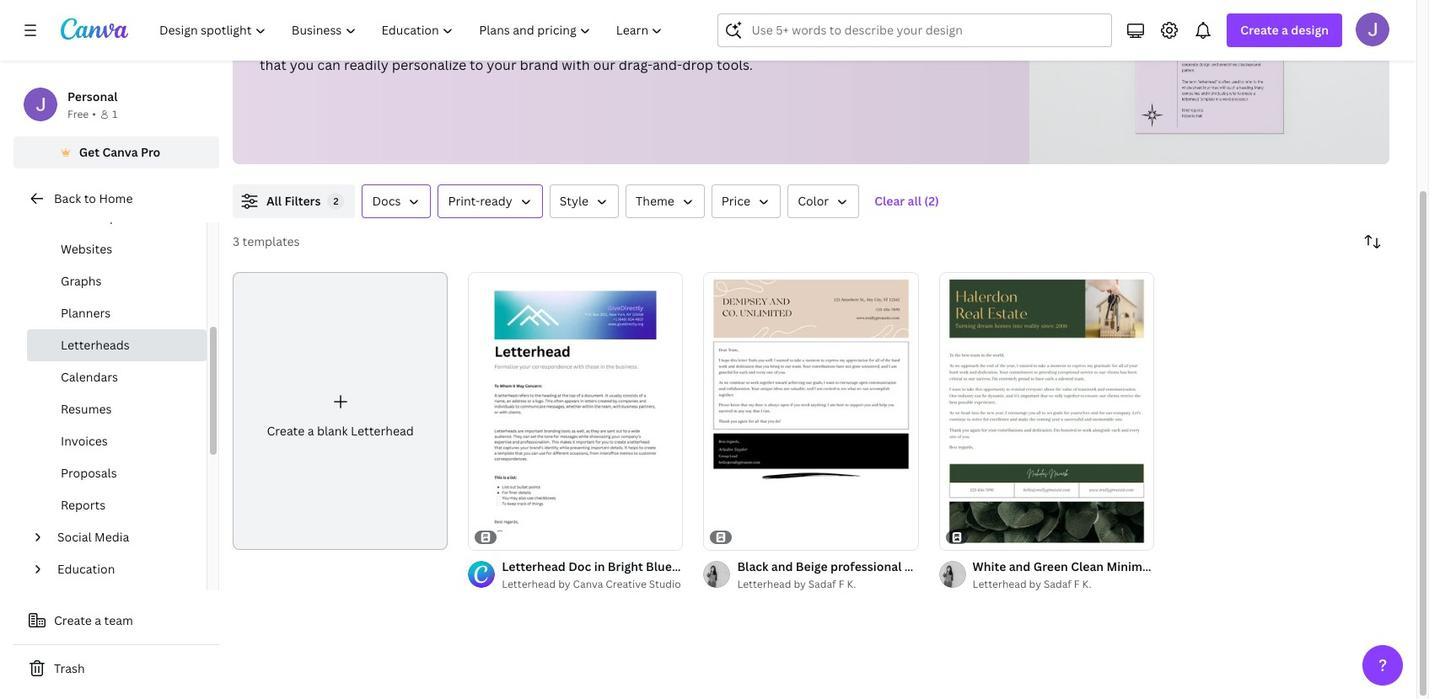 Task type: describe. For each thing, give the bounding box(es) containing it.
proposals link
[[27, 458, 207, 490]]

clear all (2)
[[875, 193, 939, 209]]

get canva pro
[[79, 144, 161, 160]]

letterhead for letterhead doc in bright blue bright purple classic professional style image
[[502, 578, 556, 592]]

home
[[99, 191, 133, 207]]

theme
[[636, 193, 674, 209]]

mind maps link
[[27, 202, 207, 234]]

all filters
[[266, 193, 321, 209]]

calendars
[[61, 369, 118, 385]]

create a design button
[[1227, 13, 1343, 47]]

invoices link
[[27, 426, 207, 458]]

sadaf for white and green clean minimalist real estate company letterhead doc image
[[1044, 578, 1072, 592]]

style button
[[550, 185, 619, 218]]

clear all (2) button
[[866, 185, 948, 218]]

maps
[[92, 209, 123, 225]]

websites
[[61, 241, 112, 257]]

k. for letterhead by sadaf f k. link associated with black and beige professional minimalist business letterhead doc image
[[847, 578, 856, 592]]

create for create a blank letterhead
[[267, 423, 305, 439]]

letterhead by sadaf f k. link for black and beige professional minimalist business letterhead doc image
[[737, 577, 919, 594]]

invoices
[[61, 433, 108, 449]]

filters
[[285, 193, 321, 209]]

by for black and beige professional minimalist business letterhead doc image
[[794, 578, 806, 592]]

letterhead
[[620, 34, 688, 52]]

a for team
[[95, 613, 101, 629]]

education link
[[51, 554, 196, 586]]

letterhead by sadaf f k. link for white and green clean minimalist real estate company letterhead doc image
[[973, 577, 1154, 594]]

letterheads
[[61, 337, 130, 353]]

back to home link
[[13, 182, 219, 216]]

resumes link
[[27, 394, 207, 426]]

free
[[67, 107, 89, 121]]

2
[[333, 195, 339, 207]]

reports
[[61, 498, 106, 514]]

you
[[290, 56, 314, 74]]

0 vertical spatial your
[[292, 34, 322, 52]]

mind maps
[[61, 209, 123, 225]]

create a team button
[[13, 605, 219, 638]]

calendars link
[[27, 362, 207, 394]]

trash
[[54, 661, 85, 677]]

style
[[560, 193, 589, 209]]

canva inside button
[[102, 144, 138, 160]]

free
[[590, 34, 616, 52]]

•
[[92, 107, 96, 121]]

whole
[[399, 34, 438, 52]]

f for letterhead by sadaf f k. link associated with black and beige professional minimalist business letterhead doc image
[[839, 578, 845, 592]]

letterhead by sadaf f k. for letterhead by sadaf f k. link associated with black and beige professional minimalist business letterhead doc image
[[737, 578, 856, 592]]

create a blank letterhead link
[[233, 272, 448, 551]]

create a blank letterhead
[[267, 423, 414, 439]]

our
[[593, 56, 616, 74]]

3 templates
[[233, 234, 300, 250]]

resumes
[[61, 401, 112, 417]]

mind
[[61, 209, 89, 225]]

color
[[798, 193, 829, 209]]

level
[[471, 34, 502, 52]]

f for white and green clean minimalist real estate company letterhead doc image letterhead by sadaf f k. link
[[1074, 578, 1080, 592]]

take your letters to a whole new level with canva's free letterhead templates that you can readily personalize to your brand with our drag-and-drop tools.
[[260, 34, 757, 74]]

planners link
[[27, 298, 207, 330]]

docs
[[372, 193, 401, 209]]

that
[[260, 56, 287, 74]]

back to home
[[54, 191, 133, 207]]

2 letterhead templates image from the left
[[1136, 0, 1284, 134]]

templates inside take your letters to a whole new level with canva's free letterhead templates that you can readily personalize to your brand with our drag-and-drop tools.
[[691, 34, 757, 52]]

to inside the back to home link
[[84, 191, 96, 207]]

reports link
[[27, 490, 207, 522]]

social media
[[57, 530, 129, 546]]

2 horizontal spatial to
[[470, 56, 484, 74]]

trash link
[[13, 653, 219, 686]]

tools.
[[717, 56, 753, 74]]

create a blank letterhead element
[[233, 272, 448, 551]]

ready
[[480, 193, 512, 209]]

get
[[79, 144, 100, 160]]

create a team
[[54, 613, 133, 629]]

docs button
[[362, 185, 431, 218]]

print-ready button
[[438, 185, 543, 218]]

letterhead for white and green clean minimalist real estate company letterhead doc image
[[973, 578, 1027, 592]]

2 filter options selected element
[[328, 193, 344, 210]]

jacob simon image
[[1356, 13, 1390, 46]]

letterhead by sadaf f k. for white and green clean minimalist real estate company letterhead doc image letterhead by sadaf f k. link
[[973, 578, 1092, 592]]

(2)
[[925, 193, 939, 209]]

graphs
[[61, 273, 102, 289]]

letterhead by canva creative studio
[[502, 578, 681, 592]]

studio
[[649, 578, 681, 592]]

theme button
[[626, 185, 705, 218]]



Task type: vqa. For each thing, say whether or not it's contained in the screenshot.
the readily
yes



Task type: locate. For each thing, give the bounding box(es) containing it.
1 horizontal spatial letterhead by sadaf f k. link
[[973, 577, 1154, 594]]

with up brand
[[506, 34, 534, 52]]

1 vertical spatial templates
[[242, 234, 300, 250]]

color button
[[788, 185, 859, 218]]

get canva pro button
[[13, 137, 219, 169]]

2 horizontal spatial by
[[1029, 578, 1041, 592]]

0 horizontal spatial with
[[506, 34, 534, 52]]

1 sadaf from the left
[[808, 578, 836, 592]]

2 f from the left
[[1074, 578, 1080, 592]]

all
[[908, 193, 922, 209]]

letterhead by canva creative studio link
[[502, 577, 683, 594]]

create
[[1241, 22, 1279, 38], [267, 423, 305, 439], [54, 613, 92, 629]]

a left design
[[1282, 22, 1289, 38]]

0 vertical spatial to
[[371, 34, 385, 52]]

canva left the pro
[[102, 144, 138, 160]]

1 horizontal spatial k.
[[1082, 578, 1092, 592]]

with
[[506, 34, 534, 52], [562, 56, 590, 74]]

your up "you"
[[292, 34, 322, 52]]

white and green clean minimalist real estate company letterhead doc image
[[939, 272, 1154, 551]]

media
[[95, 530, 129, 546]]

sadaf for black and beige professional minimalist business letterhead doc image
[[808, 578, 836, 592]]

create inside dropdown button
[[1241, 22, 1279, 38]]

0 horizontal spatial create
[[54, 613, 92, 629]]

create inside button
[[54, 613, 92, 629]]

0 horizontal spatial templates
[[242, 234, 300, 250]]

with down canva's on the left
[[562, 56, 590, 74]]

social
[[57, 530, 92, 546]]

drop
[[682, 56, 714, 74]]

a left team
[[95, 613, 101, 629]]

by for white and green clean minimalist real estate company letterhead doc image
[[1029, 578, 1041, 592]]

templates right "3" at the top
[[242, 234, 300, 250]]

print-
[[448, 193, 480, 209]]

by
[[558, 578, 571, 592], [794, 578, 806, 592], [1029, 578, 1041, 592]]

a for blank
[[308, 423, 314, 439]]

and-
[[653, 56, 682, 74]]

can
[[317, 56, 341, 74]]

1
[[112, 107, 117, 121]]

sadaf
[[808, 578, 836, 592], [1044, 578, 1072, 592]]

0 vertical spatial canva
[[102, 144, 138, 160]]

pro
[[141, 144, 161, 160]]

websites link
[[27, 234, 207, 266]]

f
[[839, 578, 845, 592], [1074, 578, 1080, 592]]

a left "whole"
[[388, 34, 396, 52]]

1 horizontal spatial canva
[[573, 578, 603, 592]]

planners
[[61, 305, 111, 321]]

print-ready
[[448, 193, 512, 209]]

to down 'level'
[[470, 56, 484, 74]]

a inside take your letters to a whole new level with canva's free letterhead templates that you can readily personalize to your brand with our drag-and-drop tools.
[[388, 34, 396, 52]]

1 vertical spatial create
[[267, 423, 305, 439]]

create for create a design
[[1241, 22, 1279, 38]]

a inside button
[[95, 613, 101, 629]]

to up readily
[[371, 34, 385, 52]]

letterhead for black and beige professional minimalist business letterhead doc image
[[737, 578, 791, 592]]

drag-
[[619, 56, 653, 74]]

1 horizontal spatial with
[[562, 56, 590, 74]]

Search search field
[[752, 14, 1102, 46]]

canva's
[[537, 34, 587, 52]]

readily
[[344, 56, 389, 74]]

create left team
[[54, 613, 92, 629]]

1 horizontal spatial f
[[1074, 578, 1080, 592]]

2 vertical spatial create
[[54, 613, 92, 629]]

social media link
[[51, 522, 196, 554]]

canva
[[102, 144, 138, 160], [573, 578, 603, 592]]

3
[[233, 234, 240, 250]]

2 vertical spatial to
[[84, 191, 96, 207]]

creative
[[606, 578, 647, 592]]

letterhead templates image
[[1030, 0, 1390, 164], [1136, 0, 1284, 134]]

letterhead by sadaf f k.
[[737, 578, 856, 592], [973, 578, 1092, 592]]

price button
[[712, 185, 781, 218]]

k.
[[847, 578, 856, 592], [1082, 578, 1092, 592]]

back
[[54, 191, 81, 207]]

your
[[292, 34, 322, 52], [487, 56, 517, 74]]

create for create a team
[[54, 613, 92, 629]]

create inside "element"
[[267, 423, 305, 439]]

letterhead inside "element"
[[351, 423, 414, 439]]

0 vertical spatial templates
[[691, 34, 757, 52]]

0 horizontal spatial k.
[[847, 578, 856, 592]]

letters
[[325, 34, 368, 52]]

2 letterhead by sadaf f k. link from the left
[[973, 577, 1154, 594]]

canva left creative
[[573, 578, 603, 592]]

0 horizontal spatial f
[[839, 578, 845, 592]]

design
[[1291, 22, 1329, 38]]

letterhead
[[351, 423, 414, 439], [502, 578, 556, 592], [737, 578, 791, 592], [973, 578, 1027, 592]]

black and beige professional minimalist business letterhead doc image
[[704, 272, 919, 551]]

1 vertical spatial with
[[562, 56, 590, 74]]

your down 'level'
[[487, 56, 517, 74]]

personalize
[[392, 56, 466, 74]]

Sort by button
[[1356, 225, 1390, 259]]

proposals
[[61, 465, 117, 482]]

templates
[[691, 34, 757, 52], [242, 234, 300, 250]]

1 horizontal spatial sadaf
[[1044, 578, 1072, 592]]

education
[[57, 562, 115, 578]]

1 vertical spatial canva
[[573, 578, 603, 592]]

to up mind maps
[[84, 191, 96, 207]]

1 horizontal spatial letterhead by sadaf f k.
[[973, 578, 1092, 592]]

create left blank
[[267, 423, 305, 439]]

team
[[104, 613, 133, 629]]

create a design
[[1241, 22, 1329, 38]]

a left blank
[[308, 423, 314, 439]]

take
[[260, 34, 289, 52]]

0 horizontal spatial to
[[84, 191, 96, 207]]

3 by from the left
[[1029, 578, 1041, 592]]

blank
[[317, 423, 348, 439]]

0 horizontal spatial letterhead by sadaf f k.
[[737, 578, 856, 592]]

0 horizontal spatial by
[[558, 578, 571, 592]]

a
[[1282, 22, 1289, 38], [388, 34, 396, 52], [308, 423, 314, 439], [95, 613, 101, 629]]

to
[[371, 34, 385, 52], [470, 56, 484, 74], [84, 191, 96, 207]]

1 k. from the left
[[847, 578, 856, 592]]

all
[[266, 193, 282, 209]]

a inside dropdown button
[[1282, 22, 1289, 38]]

0 horizontal spatial canva
[[102, 144, 138, 160]]

2 sadaf from the left
[[1044, 578, 1072, 592]]

k. for white and green clean minimalist real estate company letterhead doc image letterhead by sadaf f k. link
[[1082, 578, 1092, 592]]

new
[[441, 34, 468, 52]]

1 letterhead templates image from the left
[[1030, 0, 1390, 164]]

1 horizontal spatial by
[[794, 578, 806, 592]]

a for design
[[1282, 22, 1289, 38]]

2 letterhead by sadaf f k. from the left
[[973, 578, 1092, 592]]

0 vertical spatial with
[[506, 34, 534, 52]]

a inside "element"
[[308, 423, 314, 439]]

0 horizontal spatial your
[[292, 34, 322, 52]]

1 letterhead by sadaf f k. from the left
[[737, 578, 856, 592]]

1 horizontal spatial your
[[487, 56, 517, 74]]

2 k. from the left
[[1082, 578, 1092, 592]]

top level navigation element
[[148, 13, 678, 47]]

2 by from the left
[[794, 578, 806, 592]]

None search field
[[718, 13, 1113, 47]]

by for letterhead doc in bright blue bright purple classic professional style image
[[558, 578, 571, 592]]

clear
[[875, 193, 905, 209]]

1 horizontal spatial to
[[371, 34, 385, 52]]

personal
[[67, 89, 118, 105]]

templates up tools.
[[691, 34, 757, 52]]

1 by from the left
[[558, 578, 571, 592]]

1 f from the left
[[839, 578, 845, 592]]

letterhead by sadaf f k. link
[[737, 577, 919, 594], [973, 577, 1154, 594]]

2 horizontal spatial create
[[1241, 22, 1279, 38]]

free •
[[67, 107, 96, 121]]

1 vertical spatial to
[[470, 56, 484, 74]]

1 horizontal spatial templates
[[691, 34, 757, 52]]

graphs link
[[27, 266, 207, 298]]

letterhead doc in bright blue bright purple classic professional style image
[[468, 272, 683, 551]]

create left design
[[1241, 22, 1279, 38]]

0 vertical spatial create
[[1241, 22, 1279, 38]]

1 letterhead by sadaf f k. link from the left
[[737, 577, 919, 594]]

1 horizontal spatial create
[[267, 423, 305, 439]]

0 horizontal spatial sadaf
[[808, 578, 836, 592]]

1 vertical spatial your
[[487, 56, 517, 74]]

0 horizontal spatial letterhead by sadaf f k. link
[[737, 577, 919, 594]]

price
[[722, 193, 751, 209]]

brand
[[520, 56, 559, 74]]



